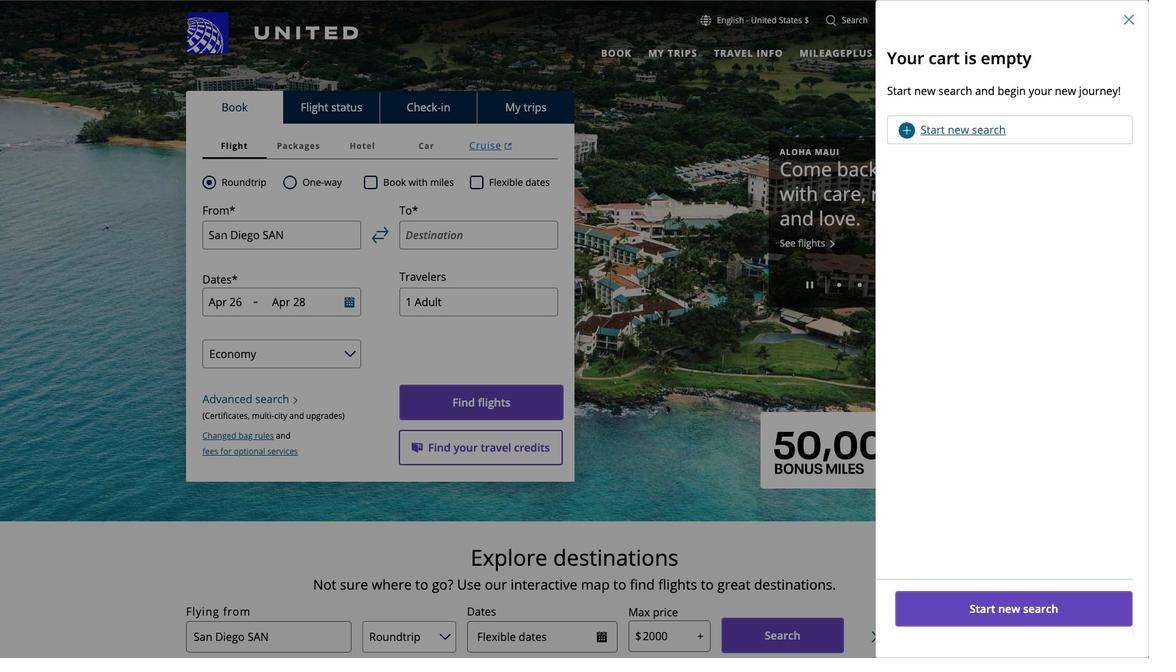 Task type: locate. For each thing, give the bounding box(es) containing it.
navigation
[[0, 12, 1149, 61]]

tab list
[[593, 41, 925, 61], [186, 91, 575, 124], [202, 133, 558, 159]]

not sure where to go? use our interactive map to find flights to great destinations. element
[[107, 577, 1042, 594]]

slide 2 of 6 image
[[858, 283, 862, 288]]

united logo link to homepage image
[[187, 12, 358, 53]]

round trip flight search element
[[216, 174, 267, 191]]

close image
[[1124, 14, 1135, 25]]

reverse origin and destination image
[[372, 227, 389, 244]]

one way flight search element
[[297, 174, 342, 191]]

please enter the max price in the input text or tab to access the slider to set the max price. element
[[628, 605, 678, 621]]

slide 3 of 6 image
[[877, 282, 884, 289]]

dialog
[[876, 0, 1149, 659]]

book with miles element
[[364, 174, 470, 191]]

None text field
[[628, 621, 710, 653]]

main content
[[0, 1, 1149, 659]]

pause image
[[806, 282, 813, 289]]

explore destinations element
[[107, 544, 1042, 572]]



Task type: vqa. For each thing, say whether or not it's contained in the screenshot.
navigation
yes



Task type: describe. For each thing, give the bounding box(es) containing it.
currently in english united states	$ enter to change image
[[701, 15, 712, 26]]

1 vertical spatial tab list
[[186, 91, 575, 124]]

2 vertical spatial tab list
[[202, 133, 558, 159]]

Departure text field
[[209, 295, 248, 310]]

0 vertical spatial tab list
[[593, 41, 925, 61]]

Return text field
[[272, 295, 326, 310]]

carousel buttons element
[[780, 272, 952, 297]]

flexible dates image
[[596, 632, 607, 643]]

slide 1 of 6 image
[[837, 283, 841, 288]]



